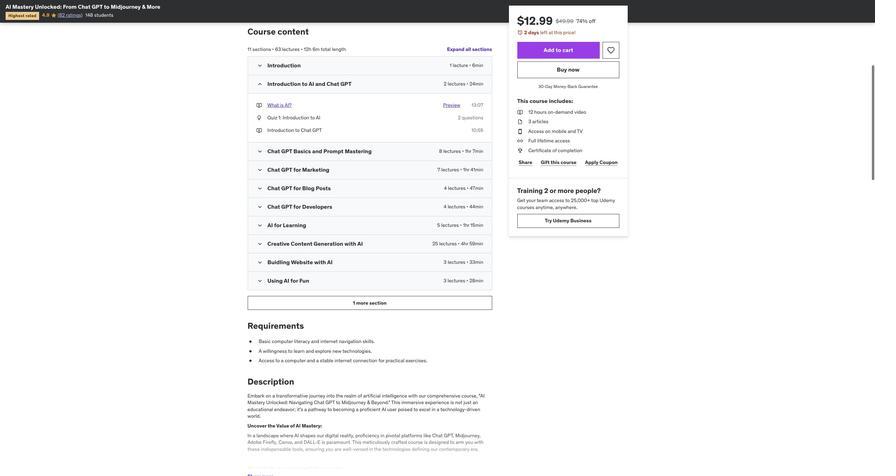 Task type: locate. For each thing, give the bounding box(es) containing it.
midjourney down "realm"
[[342, 400, 366, 406]]

a right in
[[253, 433, 255, 439]]

midjourney up students
[[111, 3, 141, 10]]

udemy
[[600, 198, 615, 204], [553, 218, 570, 224]]

1 vertical spatial unlocked:
[[266, 400, 288, 406]]

0 vertical spatial what
[[268, 102, 279, 109]]

lectures down lecture
[[448, 81, 466, 87]]

• for using ai for fun
[[467, 278, 468, 284]]

small image for creative content generation with ai
[[256, 241, 263, 248]]

a down description
[[273, 393, 275, 399]]

2 for 2 lectures • 24min
[[444, 81, 447, 87]]

a left proficient
[[356, 407, 359, 413]]

for left the marketing
[[294, 166, 301, 173]]

lectures for buidling website with ai
[[448, 259, 466, 266]]

small image for chat gpt basics and prompt mastering
[[256, 148, 263, 155]]

artificial
[[363, 393, 381, 399]]

full lifetime access
[[529, 138, 570, 144]]

1 vertical spatial access
[[549, 198, 564, 204]]

1 vertical spatial 1hr
[[463, 167, 470, 173]]

what inside what is ai? button
[[268, 102, 279, 109]]

chat
[[78, 3, 90, 10], [327, 81, 339, 88], [301, 127, 311, 133], [268, 148, 280, 155], [268, 166, 280, 173], [268, 185, 280, 192], [268, 204, 280, 210], [314, 400, 325, 406], [433, 433, 443, 439]]

63
[[275, 46, 281, 52]]

0 vertical spatial udemy
[[600, 198, 615, 204]]

0 vertical spatial our
[[419, 393, 426, 399]]

• for buidling website with ai
[[467, 259, 469, 266]]

0 horizontal spatial of
[[290, 423, 295, 430]]

access
[[529, 128, 544, 134], [259, 358, 274, 364]]

2 horizontal spatial mastery
[[269, 466, 288, 472]]

gift this course
[[541, 159, 577, 166]]

0 vertical spatial midjourney
[[111, 3, 141, 10]]

10:55
[[472, 127, 484, 133]]

1 horizontal spatial on
[[545, 128, 551, 134]]

1 vertical spatial access
[[259, 358, 274, 364]]

2 vertical spatial 3
[[444, 278, 447, 284]]

4 for chat gpt for blog posts
[[444, 185, 447, 192]]

4 small image from the top
[[256, 241, 263, 248]]

1 horizontal spatial mastery
[[248, 400, 265, 406]]

1hr left 15min
[[463, 222, 470, 229]]

certificate of completion
[[529, 147, 583, 154]]

2 vertical spatial this
[[353, 440, 362, 446]]

small image for ai for learning
[[256, 222, 263, 229]]

this right gift
[[551, 159, 560, 166]]

1 horizontal spatial this
[[391, 400, 401, 406]]

2 horizontal spatial this
[[517, 98, 529, 105]]

1hr left 7min
[[465, 148, 472, 155]]

1 horizontal spatial "ai
[[479, 393, 485, 399]]

0 horizontal spatial this
[[353, 440, 362, 446]]

of down full lifetime access at the top right of the page
[[553, 147, 557, 154]]

• left '44min' at the top right
[[467, 204, 469, 210]]

1 horizontal spatial &
[[367, 400, 370, 406]]

2 vertical spatial in
[[369, 447, 373, 453]]

includes:
[[549, 98, 573, 105]]

• left 47min
[[467, 185, 469, 192]]

lectures right '25'
[[439, 241, 457, 247]]

1 horizontal spatial course
[[530, 98, 548, 105]]

navigating
[[289, 400, 313, 406]]

0 horizontal spatial access
[[259, 358, 274, 364]]

at
[[549, 29, 553, 36]]

the down 'meticulously' in the bottom left of the page
[[374, 447, 382, 453]]

pathway
[[308, 407, 327, 413]]

mastery:
[[302, 423, 322, 430]]

• left the '28min'
[[467, 278, 468, 284]]

2 vertical spatial mastery
[[269, 466, 288, 472]]

expand all sections button
[[447, 42, 492, 56]]

30-day money-back guarantee
[[539, 84, 598, 89]]

2 inside training 2 or more people? get your team access to 25,000+ top udemy courses anytime, anywhere.
[[545, 186, 549, 195]]

1 vertical spatial 3
[[444, 259, 447, 266]]

1 horizontal spatial in
[[381, 433, 385, 439]]

2 small image from the top
[[256, 167, 263, 174]]

0 vertical spatial computer
[[272, 339, 293, 345]]

landscape
[[257, 433, 279, 439]]

midjourney inside embark on a transformative journey into the realm of artificial intelligence with our comprehensive course, "ai mastery unlocked: navigating chat gpt to midjourney & beyond." this immersive experience is not just an educational endeavor; it's a pathway to becoming a proficient ai user poised to excel in a technology-driven world. uncover the value of ai mastery: in a landscape where ai shapes our digital reality, proficiency in pivotal platforms like chat gpt, midjourney, adobe firefly, canva, and dall-e is paramount. this meticulously crafted course is designed to arm you with these indispensable tools, ensuring you are well-versed in the technologies defining our contemporary era.
[[342, 400, 366, 406]]

2 for 2 days left at this price!
[[524, 29, 527, 36]]

for left fun
[[291, 278, 298, 285]]

udemy right the "top"
[[600, 198, 615, 204]]

1 vertical spatial what
[[248, 466, 260, 472]]

2 vertical spatial course
[[408, 440, 423, 446]]

access
[[555, 138, 570, 144], [549, 198, 564, 204]]

1:
[[279, 115, 282, 121]]

1 horizontal spatial 1
[[450, 62, 452, 69]]

gpt,
[[444, 433, 454, 439]]

alarm image
[[517, 30, 523, 35]]

"ai right course,
[[479, 393, 485, 399]]

1 horizontal spatial the
[[336, 393, 343, 399]]

in up 'meticulously' in the bottom left of the page
[[381, 433, 385, 439]]

0 vertical spatial more
[[558, 186, 574, 195]]

unlocked: up endeavor;
[[266, 400, 288, 406]]

• left 15min
[[460, 222, 462, 229]]

unlocked:
[[35, 3, 62, 10], [266, 400, 288, 406]]

description
[[248, 377, 294, 388]]

0 horizontal spatial in
[[369, 447, 373, 453]]

a left stable
[[316, 358, 319, 364]]

small image for chat gpt for marketing
[[256, 167, 263, 174]]

1 small image from the top
[[256, 62, 263, 69]]

udemy inside training 2 or more people? get your team access to 25,000+ top udemy courses anytime, anywhere.
[[600, 198, 615, 204]]

$12.99 $49.99 74% off
[[517, 14, 596, 28]]

is left not at the right bottom of the page
[[451, 400, 454, 406]]

indispensable
[[261, 447, 291, 453]]

articles
[[533, 119, 549, 125]]

introduction
[[268, 62, 301, 69], [268, 81, 301, 88], [283, 115, 309, 121], [268, 127, 294, 133]]

0 vertical spatial in
[[432, 407, 436, 413]]

mastery down embark
[[248, 400, 265, 406]]

1 horizontal spatial unlocked:
[[266, 400, 288, 406]]

for left blog
[[294, 185, 301, 192]]

2 vertical spatial our
[[431, 447, 438, 453]]

try udemy business
[[545, 218, 592, 224]]

33min
[[470, 259, 484, 266]]

small image for buidling website with ai
[[256, 259, 263, 266]]

lectures
[[282, 46, 300, 52], [448, 81, 466, 87], [444, 148, 461, 155], [442, 167, 459, 173], [448, 185, 466, 192], [448, 204, 466, 210], [441, 222, 459, 229], [439, 241, 457, 247], [448, 259, 466, 266], [448, 278, 465, 284]]

is inside what is ai? button
[[280, 102, 284, 109]]

& left more at the top
[[142, 3, 146, 10]]

$49.99
[[556, 17, 574, 24]]

lectures down 25 lectures • 4hr 59min
[[448, 259, 466, 266]]

2 horizontal spatial our
[[431, 447, 438, 453]]

with
[[345, 241, 356, 248], [314, 259, 326, 266], [409, 393, 418, 399], [475, 440, 484, 446]]

4.9
[[42, 12, 49, 18]]

introduction down the '63'
[[268, 62, 301, 69]]

0 vertical spatial 4
[[444, 185, 447, 192]]

• for chat gpt for blog posts
[[467, 185, 469, 192]]

3 down 25 lectures • 4hr 59min
[[444, 259, 447, 266]]

or
[[550, 186, 556, 195]]

• left 6min
[[470, 62, 471, 69]]

1 vertical spatial &
[[367, 400, 370, 406]]

0 horizontal spatial on
[[266, 393, 271, 399]]

lectures down 7 lectures • 1hr 41min
[[448, 185, 466, 192]]

1 horizontal spatial more
[[558, 186, 574, 195]]

new
[[333, 348, 342, 355]]

7min
[[473, 148, 484, 155]]

1 vertical spatial the
[[268, 423, 276, 430]]

lectures for chat gpt for blog posts
[[448, 185, 466, 192]]

the right into
[[336, 393, 343, 399]]

• left the '63'
[[272, 46, 274, 52]]

small image
[[256, 62, 263, 69], [256, 148, 263, 155], [256, 204, 263, 211], [256, 241, 263, 248], [256, 259, 263, 266], [256, 278, 263, 285]]

on for access
[[545, 128, 551, 134]]

creative
[[268, 241, 290, 248]]

our up immersive
[[419, 393, 426, 399]]

a willingness to learn and explore new technologies.
[[259, 348, 372, 355]]

0 horizontal spatial course
[[408, 440, 423, 446]]

access down mobile
[[555, 138, 570, 144]]

$12.99
[[517, 14, 553, 28]]

quiz
[[268, 115, 277, 121]]

small image
[[256, 81, 263, 88], [256, 167, 263, 174], [256, 185, 263, 192], [256, 222, 263, 229]]

excel
[[419, 407, 431, 413]]

try
[[545, 218, 552, 224]]

4 small image from the top
[[256, 222, 263, 229]]

• left 24min
[[467, 81, 469, 87]]

more inside training 2 or more people? get your team access to 25,000+ top udemy courses anytime, anywhere.
[[558, 186, 574, 195]]

technology-
[[441, 407, 467, 413]]

• for creative content generation with ai
[[458, 241, 460, 247]]

xsmall image
[[256, 102, 262, 109], [256, 115, 262, 122], [517, 119, 523, 125], [517, 128, 523, 135], [517, 138, 523, 145], [517, 147, 523, 154], [248, 348, 253, 355]]

gift
[[541, 159, 550, 166]]

canva,
[[279, 440, 293, 446]]

• for chat gpt for developers
[[467, 204, 469, 210]]

1 more section button
[[248, 296, 492, 310]]

4 down 7 lectures • 1hr 41min
[[444, 185, 447, 192]]

our
[[419, 393, 426, 399], [317, 433, 324, 439], [431, 447, 438, 453]]

• left 4hr
[[458, 241, 460, 247]]

versed
[[354, 447, 368, 453]]

lectures for chat gpt basics and prompt mastering
[[444, 148, 461, 155]]

2 4 from the top
[[444, 204, 447, 210]]

access for this course includes:
[[529, 128, 544, 134]]

1 vertical spatial more
[[356, 300, 368, 306]]

& up proficient
[[367, 400, 370, 406]]

4 up 5 lectures • 1hr 15min
[[444, 204, 447, 210]]

0 vertical spatial on
[[545, 128, 551, 134]]

wishlist image
[[607, 46, 615, 54]]

and
[[316, 81, 326, 88], [568, 128, 576, 134], [312, 148, 322, 155], [311, 339, 319, 345], [306, 348, 314, 355], [307, 358, 315, 364], [295, 440, 303, 446]]

lectures right 7
[[442, 167, 459, 173]]

1 4 from the top
[[444, 185, 447, 192]]

udemy right try
[[553, 218, 570, 224]]

xsmall image for certificate of completion
[[517, 147, 523, 154]]

0 vertical spatial 1hr
[[465, 148, 472, 155]]

ensuring
[[306, 447, 325, 453]]

with up immersive
[[409, 393, 418, 399]]

on inside embark on a transformative journey into the realm of artificial intelligence with our comprehensive course, "ai mastery unlocked: navigating chat gpt to midjourney & beyond." this immersive experience is not just an educational endeavor; it's a pathway to becoming a proficient ai user poised to excel in a technology-driven world. uncover the value of ai mastery: in a landscape where ai shapes our digital reality, proficiency in pivotal platforms like chat gpt, midjourney, adobe firefly, canva, and dall-e is paramount. this meticulously crafted course is designed to arm you with these indispensable tools, ensuring you are well-versed in the technologies defining our contemporary era.
[[266, 393, 271, 399]]

days
[[528, 29, 539, 36]]

small image for introduction
[[256, 62, 263, 69]]

introduction up 'ai?'
[[268, 81, 301, 88]]

0 vertical spatial this
[[517, 98, 529, 105]]

for left practical
[[379, 358, 385, 364]]

introduction to chat gpt
[[268, 127, 322, 133]]

0 vertical spatial internet
[[321, 339, 338, 345]]

what for what "ai mastery unlocked" brings to you:
[[248, 466, 260, 472]]

requirements
[[248, 321, 304, 332]]

2 horizontal spatial in
[[432, 407, 436, 413]]

1 horizontal spatial midjourney
[[342, 400, 366, 406]]

course down platforms
[[408, 440, 423, 446]]

1 vertical spatial you
[[326, 447, 334, 453]]

5 small image from the top
[[256, 259, 263, 266]]

our down the designed
[[431, 447, 438, 453]]

course down completion
[[561, 159, 577, 166]]

1 horizontal spatial what
[[268, 102, 279, 109]]

more left the section
[[356, 300, 368, 306]]

0 horizontal spatial &
[[142, 3, 146, 10]]

computer down learn
[[285, 358, 306, 364]]

1 left lecture
[[450, 62, 452, 69]]

• left 7min
[[462, 148, 464, 155]]

0 horizontal spatial unlocked:
[[35, 3, 62, 10]]

3 small image from the top
[[256, 185, 263, 192]]

course inside embark on a transformative journey into the realm of artificial intelligence with our comprehensive course, "ai mastery unlocked: navigating chat gpt to midjourney & beyond." this immersive experience is not just an educational endeavor; it's a pathway to becoming a proficient ai user poised to excel in a technology-driven world. uncover the value of ai mastery: in a landscape where ai shapes our digital reality, proficiency in pivotal platforms like chat gpt, midjourney, adobe firefly, canva, and dall-e is paramount. this meticulously crafted course is designed to arm you with these indispensable tools, ensuring you are well-versed in the technologies defining our contemporary era.
[[408, 440, 423, 446]]

0 horizontal spatial what
[[248, 466, 260, 472]]

0 horizontal spatial 1
[[353, 300, 355, 306]]

introduction for introduction to chat gpt
[[268, 127, 294, 133]]

it's
[[297, 407, 303, 413]]

4 for chat gpt for developers
[[444, 204, 447, 210]]

1 vertical spatial on
[[266, 393, 271, 399]]

of
[[553, 147, 557, 154], [358, 393, 362, 399], [290, 423, 295, 430]]

what up quiz
[[268, 102, 279, 109]]

• left 41min
[[460, 167, 462, 173]]

1 horizontal spatial access
[[529, 128, 544, 134]]

1 vertical spatial 4
[[444, 204, 447, 210]]

2 horizontal spatial the
[[374, 447, 382, 453]]

2 small image from the top
[[256, 148, 263, 155]]

1 left the section
[[353, 300, 355, 306]]

xsmall image
[[517, 109, 523, 116], [256, 127, 262, 134], [248, 339, 253, 346], [248, 358, 253, 365]]

ai up highest
[[6, 3, 11, 10]]

1 small image from the top
[[256, 81, 263, 88]]

access down "or"
[[549, 198, 564, 204]]

course up hours
[[530, 98, 548, 105]]

your
[[527, 198, 536, 204]]

is left 'ai?'
[[280, 102, 284, 109]]

1 for 1 lecture • 6min
[[450, 62, 452, 69]]

small image for using ai for fun
[[256, 278, 263, 285]]

to inside training 2 or more people? get your team access to 25,000+ top udemy courses anytime, anywhere.
[[566, 198, 570, 204]]

2 left "or"
[[545, 186, 549, 195]]

1 horizontal spatial sections
[[472, 46, 492, 52]]

3 down 3 lectures • 33min
[[444, 278, 447, 284]]

for down chat gpt for blog posts
[[294, 204, 301, 210]]

journey
[[309, 393, 325, 399]]

the up landscape
[[268, 423, 276, 430]]

1 horizontal spatial udemy
[[600, 198, 615, 204]]

1 inside "button"
[[353, 300, 355, 306]]

introduction to ai and chat gpt
[[268, 81, 352, 88]]

training
[[517, 186, 543, 195]]

lectures down 3 lectures • 33min
[[448, 278, 465, 284]]

0 vertical spatial "ai
[[479, 393, 485, 399]]

3 lectures • 33min
[[444, 259, 484, 266]]

1hr for and
[[465, 148, 472, 155]]

2 up preview
[[444, 81, 447, 87]]

just
[[464, 400, 472, 406]]

1 more section
[[353, 300, 387, 306]]

& inside embark on a transformative journey into the realm of artificial intelligence with our comprehensive course, "ai mastery unlocked: navigating chat gpt to midjourney & beyond." this immersive experience is not just an educational endeavor; it's a pathway to becoming a proficient ai user poised to excel in a technology-driven world. uncover the value of ai mastery: in a landscape where ai shapes our digital reality, proficiency in pivotal platforms like chat gpt, midjourney, adobe firefly, canva, and dall-e is paramount. this meticulously crafted course is designed to arm you with these indispensable tools, ensuring you are well-versed in the technologies defining our contemporary era.
[[367, 400, 370, 406]]

sections right 11
[[253, 46, 271, 52]]

2 horizontal spatial course
[[561, 159, 577, 166]]

e
[[318, 440, 321, 446]]

internet down new
[[335, 358, 352, 364]]

1 vertical spatial midjourney
[[342, 400, 366, 406]]

midjourney
[[111, 3, 141, 10], [342, 400, 366, 406]]

0 vertical spatial 1
[[450, 62, 452, 69]]

44min
[[470, 204, 484, 210]]

• for ai for learning
[[460, 222, 462, 229]]

0 vertical spatial access
[[529, 128, 544, 134]]

anytime,
[[536, 204, 554, 211]]

access for requirements
[[259, 358, 274, 364]]

• left 33min on the right of page
[[467, 259, 469, 266]]

0 vertical spatial of
[[553, 147, 557, 154]]

for for blog
[[294, 185, 301, 192]]

expand all sections
[[447, 46, 492, 52]]

where
[[280, 433, 294, 439]]

is down like
[[424, 440, 428, 446]]

dall-
[[304, 440, 318, 446]]

1hr for marketing
[[463, 167, 470, 173]]

ai right where
[[295, 433, 299, 439]]

0 vertical spatial &
[[142, 3, 146, 10]]

1 vertical spatial udemy
[[553, 218, 570, 224]]

3 small image from the top
[[256, 204, 263, 211]]

access down 3 articles
[[529, 128, 544, 134]]

0 horizontal spatial "ai
[[261, 466, 268, 472]]

a
[[281, 358, 284, 364], [316, 358, 319, 364], [273, 393, 275, 399], [304, 407, 307, 413], [356, 407, 359, 413], [437, 407, 440, 413], [253, 433, 255, 439]]

• for chat gpt basics and prompt mastering
[[462, 148, 464, 155]]

0 vertical spatial you
[[466, 440, 473, 446]]

off
[[589, 17, 596, 24]]

access down a
[[259, 358, 274, 364]]

what down these
[[248, 466, 260, 472]]

0 horizontal spatial our
[[317, 433, 324, 439]]

1 horizontal spatial our
[[419, 393, 426, 399]]

of right value
[[290, 423, 295, 430]]

25
[[433, 241, 438, 247]]

1 vertical spatial mastery
[[248, 400, 265, 406]]

2 left 'questions'
[[458, 115, 461, 121]]

on up full lifetime access at the top right of the page
[[545, 128, 551, 134]]

unlocked: up the 4.9 at left top
[[35, 3, 62, 10]]

a
[[259, 348, 262, 355]]

courses
[[517, 204, 535, 211]]

1 horizontal spatial of
[[358, 393, 362, 399]]

1 vertical spatial our
[[317, 433, 324, 439]]

0 horizontal spatial you
[[326, 447, 334, 453]]

3 articles
[[529, 119, 549, 125]]

small image for chat gpt for blog posts
[[256, 185, 263, 192]]

into
[[327, 393, 335, 399]]

in down 'meticulously' in the bottom left of the page
[[369, 447, 373, 453]]

mastery down the indispensable at left
[[269, 466, 288, 472]]

3 down "12"
[[529, 119, 532, 125]]

6 small image from the top
[[256, 278, 263, 285]]

0 vertical spatial mastery
[[12, 3, 34, 10]]

computer up willingness
[[272, 339, 293, 345]]

this right at
[[554, 29, 562, 36]]

introduction for introduction to ai and chat gpt
[[268, 81, 301, 88]]

15min
[[471, 222, 484, 229]]

a right it's
[[304, 407, 307, 413]]

&
[[142, 3, 146, 10], [367, 400, 370, 406]]

you left are
[[326, 447, 334, 453]]

more inside '1 more section' "button"
[[356, 300, 368, 306]]

what is ai?
[[268, 102, 292, 109]]

on right embark
[[266, 393, 271, 399]]

in down experience
[[432, 407, 436, 413]]

business
[[571, 218, 592, 224]]

1 vertical spatial course
[[561, 159, 577, 166]]

using ai for fun
[[268, 278, 309, 285]]

embark on a transformative journey into the realm of artificial intelligence with our comprehensive course, "ai mastery unlocked: navigating chat gpt to midjourney & beyond." this immersive experience is not just an educational endeavor; it's a pathway to becoming a proficient ai user poised to excel in a technology-driven world. uncover the value of ai mastery: in a landscape where ai shapes our digital reality, proficiency in pivotal platforms like chat gpt, midjourney, adobe firefly, canva, and dall-e is paramount. this meticulously crafted course is designed to arm you with these indispensable tools, ensuring you are well-versed in the technologies defining our contemporary era.
[[248, 393, 485, 453]]

internet up explore
[[321, 339, 338, 345]]

lectures right 5 at top
[[441, 222, 459, 229]]



Task type: vqa. For each thing, say whether or not it's contained in the screenshot.


Task type: describe. For each thing, give the bounding box(es) containing it.
mastering
[[345, 148, 372, 155]]

what for what is ai?
[[268, 102, 279, 109]]

lectures for chat gpt for marketing
[[442, 167, 459, 173]]

1 horizontal spatial you
[[466, 440, 473, 446]]

hours
[[535, 109, 547, 115]]

course content
[[248, 26, 309, 37]]

2 lectures • 24min
[[444, 81, 484, 87]]

0 horizontal spatial udemy
[[553, 218, 570, 224]]

video
[[575, 109, 586, 115]]

training 2 or more people? get your team access to 25,000+ top udemy courses anytime, anywhere.
[[517, 186, 615, 211]]

1 vertical spatial computer
[[285, 358, 306, 364]]

unlocked"
[[289, 466, 313, 472]]

willingness
[[263, 348, 287, 355]]

3 for using ai for fun
[[444, 278, 447, 284]]

2 for 2 questions
[[458, 115, 461, 121]]

apply coupon button
[[584, 156, 620, 170]]

buidling website with ai
[[268, 259, 333, 266]]

1 vertical spatial of
[[358, 393, 362, 399]]

0 horizontal spatial midjourney
[[111, 3, 141, 10]]

introduction for introduction
[[268, 62, 301, 69]]

team
[[537, 198, 548, 204]]

value
[[277, 423, 289, 430]]

• for chat gpt for marketing
[[460, 167, 462, 173]]

a down willingness
[[281, 358, 284, 364]]

xsmall image for access on mobile and tv
[[517, 128, 523, 135]]

on for embark
[[266, 393, 271, 399]]

2 questions
[[458, 115, 484, 121]]

mastery inside embark on a transformative journey into the realm of artificial intelligence with our comprehensive course, "ai mastery unlocked: navigating chat gpt to midjourney & beyond." this immersive experience is not just an educational endeavor; it's a pathway to becoming a proficient ai user poised to excel in a technology-driven world. uncover the value of ai mastery: in a landscape where ai shapes our digital reality, proficiency in pivotal platforms like chat gpt, midjourney, adobe firefly, canva, and dall-e is paramount. this meticulously crafted course is designed to arm you with these indispensable tools, ensuring you are well-versed in the technologies defining our contemporary era.
[[248, 400, 265, 406]]

poised
[[398, 407, 413, 413]]

1 vertical spatial "ai
[[261, 466, 268, 472]]

literacy
[[294, 339, 310, 345]]

ai up introduction to chat gpt
[[316, 115, 321, 121]]

not
[[455, 400, 463, 406]]

6min
[[472, 62, 484, 69]]

guarantee
[[579, 84, 598, 89]]

ai mastery unlocked: from chat gpt to midjourney & more
[[6, 3, 160, 10]]

0 vertical spatial the
[[336, 393, 343, 399]]

skills.
[[363, 339, 375, 345]]

chat gpt for blog posts
[[268, 185, 331, 192]]

endeavor;
[[274, 407, 296, 413]]

developers
[[302, 204, 332, 210]]

experience
[[425, 400, 449, 406]]

1 vertical spatial this
[[391, 400, 401, 406]]

2 vertical spatial 1hr
[[463, 222, 470, 229]]

adobe
[[248, 440, 262, 446]]

money-
[[554, 84, 568, 89]]

small image for chat gpt for developers
[[256, 204, 263, 211]]

xsmall image for basic
[[248, 339, 253, 346]]

course,
[[462, 393, 478, 399]]

content
[[291, 241, 313, 248]]

(82 ratings)
[[58, 12, 83, 18]]

to inside button
[[556, 46, 562, 53]]

for for fun
[[291, 278, 298, 285]]

2 vertical spatial the
[[374, 447, 382, 453]]

xsmall image for 12
[[517, 109, 523, 116]]

for for marketing
[[294, 166, 301, 173]]

lectures for chat gpt for developers
[[448, 204, 466, 210]]

148
[[85, 12, 93, 18]]

ai right using
[[284, 278, 289, 285]]

basic
[[259, 339, 271, 345]]

for left learning
[[274, 222, 282, 229]]

highest rated
[[8, 13, 36, 18]]

0 vertical spatial 3
[[529, 119, 532, 125]]

ai down generation
[[327, 259, 333, 266]]

now
[[569, 66, 580, 73]]

brings
[[314, 466, 330, 472]]

• for introduction
[[470, 62, 471, 69]]

small image for introduction to ai and chat gpt
[[256, 81, 263, 88]]

preview
[[443, 102, 461, 109]]

tv
[[577, 128, 583, 134]]

contemporary
[[439, 447, 470, 453]]

0 vertical spatial access
[[555, 138, 570, 144]]

ai down beyond."
[[382, 407, 386, 413]]

with up era.
[[475, 440, 484, 446]]

with right generation
[[345, 241, 356, 248]]

with right website
[[314, 259, 326, 266]]

ai for learning
[[268, 222, 306, 229]]

8 lectures • 1hr 7min
[[439, 148, 484, 155]]

practical
[[386, 358, 405, 364]]

2 days left at this price!
[[524, 29, 576, 36]]

0 vertical spatial unlocked:
[[35, 3, 62, 10]]

gpt inside embark on a transformative journey into the realm of artificial intelligence with our comprehensive course, "ai mastery unlocked: navigating chat gpt to midjourney & beyond." this immersive experience is not just an educational endeavor; it's a pathway to becoming a proficient ai user poised to excel in a technology-driven world. uncover the value of ai mastery: in a landscape where ai shapes our digital reality, proficiency in pivotal platforms like chat gpt, midjourney, adobe firefly, canva, and dall-e is paramount. this meticulously crafted course is designed to arm you with these indispensable tools, ensuring you are well-versed in the technologies defining our contemporary era.
[[326, 400, 335, 406]]

2 vertical spatial of
[[290, 423, 295, 430]]

lectures right the '63'
[[282, 46, 300, 52]]

• left 12h 6m
[[301, 46, 303, 52]]

unlocked: inside embark on a transformative journey into the realm of artificial intelligence with our comprehensive course, "ai mastery unlocked: navigating chat gpt to midjourney & beyond." this immersive experience is not just an educational endeavor; it's a pathway to becoming a proficient ai user poised to excel in a technology-driven world. uncover the value of ai mastery: in a landscape where ai shapes our digital reality, proficiency in pivotal platforms like chat gpt, midjourney, adobe firefly, canva, and dall-e is paramount. this meticulously crafted course is designed to arm you with these indispensable tools, ensuring you are well-versed in the technologies defining our contemporary era.
[[266, 400, 288, 406]]

students
[[94, 12, 113, 18]]

ai up creative
[[268, 222, 273, 229]]

add
[[544, 46, 555, 53]]

like
[[424, 433, 431, 439]]

lectures for creative content generation with ai
[[439, 241, 457, 247]]

are
[[335, 447, 342, 453]]

xsmall image for full lifetime access
[[517, 138, 523, 145]]

embark
[[248, 393, 265, 399]]

this course includes:
[[517, 98, 573, 105]]

ratings)
[[66, 12, 83, 18]]

lectures for ai for learning
[[441, 222, 459, 229]]

"ai inside embark on a transformative journey into the realm of artificial intelligence with our comprehensive course, "ai mastery unlocked: navigating chat gpt to midjourney & beyond." this immersive experience is not just an educational endeavor; it's a pathway to becoming a proficient ai user poised to excel in a technology-driven world. uncover the value of ai mastery: in a landscape where ai shapes our digital reality, proficiency in pivotal platforms like chat gpt, midjourney, adobe firefly, canva, and dall-e is paramount. this meticulously crafted course is designed to arm you with these indispensable tools, ensuring you are well-versed in the technologies defining our contemporary era.
[[479, 393, 485, 399]]

xsmall image for 3 articles
[[517, 119, 523, 125]]

1 vertical spatial this
[[551, 159, 560, 166]]

lectures for using ai for fun
[[448, 278, 465, 284]]

0 vertical spatial course
[[530, 98, 548, 105]]

2 horizontal spatial of
[[553, 147, 557, 154]]

ai right generation
[[358, 241, 363, 248]]

world.
[[248, 414, 261, 420]]

using
[[268, 278, 283, 285]]

• for introduction to ai and chat gpt
[[467, 81, 469, 87]]

0 vertical spatial this
[[554, 29, 562, 36]]

apply coupon
[[585, 159, 618, 166]]

introduction up introduction to chat gpt
[[283, 115, 309, 121]]

learning
[[283, 222, 306, 229]]

a down experience
[[437, 407, 440, 413]]

1 vertical spatial in
[[381, 433, 385, 439]]

3 for buidling website with ai
[[444, 259, 447, 266]]

access to a computer and a stable internet connection for practical exercises.
[[259, 358, 428, 364]]

ai left mastery:
[[296, 423, 301, 430]]

back
[[568, 84, 578, 89]]

try udemy business link
[[517, 214, 620, 228]]

meticulously
[[363, 440, 390, 446]]

coupon
[[600, 159, 618, 166]]

fun
[[299, 278, 309, 285]]

driven
[[467, 407, 481, 413]]

12
[[529, 109, 533, 115]]

left
[[541, 29, 548, 36]]

comprehensive
[[427, 393, 461, 399]]

all
[[466, 46, 471, 52]]

8
[[439, 148, 442, 155]]

xsmall image for a willingness to learn and explore new technologies.
[[248, 348, 253, 355]]

mobile
[[552, 128, 567, 134]]

proficient
[[360, 407, 381, 413]]

lectures for introduction to ai and chat gpt
[[448, 81, 466, 87]]

for for developers
[[294, 204, 301, 210]]

0 horizontal spatial mastery
[[12, 3, 34, 10]]

and inside embark on a transformative journey into the realm of artificial intelligence with our comprehensive course, "ai mastery unlocked: navigating chat gpt to midjourney & beyond." this immersive experience is not just an educational endeavor; it's a pathway to becoming a proficient ai user poised to excel in a technology-driven world. uncover the value of ai mastery: in a landscape where ai shapes our digital reality, proficiency in pivotal platforms like chat gpt, midjourney, adobe firefly, canva, and dall-e is paramount. this meticulously crafted course is designed to arm you with these indispensable tools, ensuring you are well-versed in the technologies defining our contemporary era.
[[295, 440, 303, 446]]

access on mobile and tv
[[529, 128, 583, 134]]

basics
[[294, 148, 311, 155]]

day
[[546, 84, 553, 89]]

access inside training 2 or more people? get your team access to 25,000+ top udemy courses anytime, anywhere.
[[549, 198, 564, 204]]

ai down 12h 6m
[[309, 81, 314, 88]]

defining
[[412, 447, 430, 453]]

1 vertical spatial internet
[[335, 358, 352, 364]]

0 horizontal spatial sections
[[253, 46, 271, 52]]

full
[[529, 138, 536, 144]]

xsmall image for access
[[248, 358, 253, 365]]

get
[[517, 198, 525, 204]]

30-
[[539, 84, 546, 89]]

0 horizontal spatial the
[[268, 423, 276, 430]]

sections inside "dropdown button"
[[472, 46, 492, 52]]

user
[[387, 407, 397, 413]]

technologies
[[383, 447, 411, 453]]

share
[[519, 159, 533, 166]]

1 lecture • 6min
[[450, 62, 484, 69]]

is right e on the bottom left
[[322, 440, 325, 446]]

1 for 1 more section
[[353, 300, 355, 306]]

chat gpt for developers
[[268, 204, 332, 210]]



